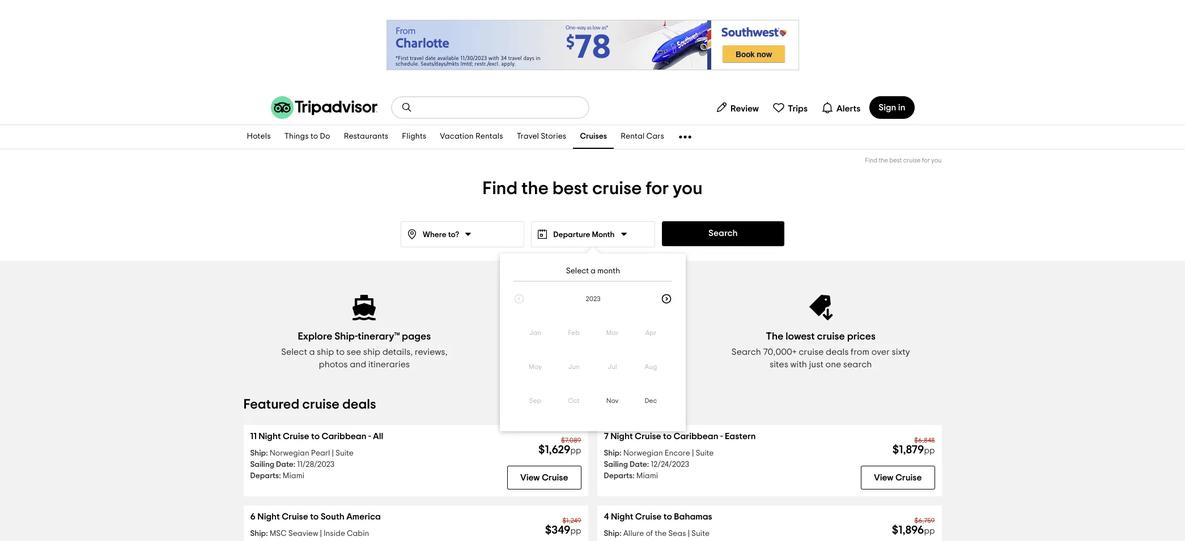 Task type: vqa. For each thing, say whether or not it's contained in the screenshot.
THE RESTAURANTS link at the top of page
yes



Task type: describe. For each thing, give the bounding box(es) containing it.
opinion
[[547, 348, 578, 357]]

all
[[373, 433, 383, 442]]

over
[[872, 348, 890, 357]]

ship for ship : norwegian pearl | suite sailing date: 11/28/2023 departs: miami
[[250, 450, 266, 458]]

$6,848 $1,879 pp
[[893, 438, 935, 456]]

ship‑tinerary™
[[335, 332, 400, 342]]

search
[[843, 361, 872, 370]]

rental
[[621, 133, 645, 141]]

prices
[[847, 332, 876, 342]]

caribbean for $1,629
[[322, 433, 367, 442]]

vacation
[[440, 133, 474, 141]]

vacation rentals link
[[433, 125, 510, 149]]

deals inside the lowest cruise prices search 70,000+ cruise deals from over sixty sites with just one search
[[826, 348, 849, 357]]

departure
[[553, 231, 590, 239]]

1 horizontal spatial select
[[566, 268, 589, 276]]

6
[[250, 513, 256, 522]]

sep
[[529, 398, 541, 405]]

$1,879
[[893, 445, 924, 456]]

travel stories
[[517, 133, 567, 141]]

to for 6
[[310, 513, 319, 522]]

explore ship‑tinerary™ pages select a ship to see ship details, reviews, photos and itineraries
[[281, 332, 448, 370]]

to for 11
[[311, 433, 320, 442]]

to left do on the left top of page
[[311, 133, 318, 141]]

: for ship : norwegian pearl | suite sailing date: 11/28/2023 departs: miami
[[266, 450, 268, 458]]

apr
[[645, 330, 657, 337]]

flights
[[402, 133, 427, 141]]

trips link
[[768, 96, 812, 119]]

a inside explore ship‑tinerary™ pages select a ship to see ship details, reviews, photos and itineraries
[[309, 348, 315, 357]]

feb
[[568, 330, 580, 337]]

details,
[[382, 348, 413, 357]]

encore
[[665, 450, 690, 458]]

hotels
[[247, 133, 271, 141]]

: for ship : msc seaview | inside cabin
[[266, 531, 268, 539]]

month
[[592, 231, 615, 239]]

the lowest cruise prices search 70,000+ cruise deals from over sixty sites with just one search
[[732, 332, 910, 370]]

night for 4
[[611, 513, 633, 522]]

advertisement region
[[386, 20, 799, 71]]

see
[[347, 348, 361, 357]]

select a month
[[566, 268, 620, 276]]

ship for ship : msc seaview | inside cabin
[[250, 531, 266, 539]]

7
[[604, 433, 609, 442]]

pp for $1,629
[[571, 447, 581, 456]]

review link
[[711, 96, 764, 119]]

cruise for caribbean - all
[[283, 433, 309, 442]]

hotels link
[[240, 125, 278, 149]]

$349
[[545, 526, 571, 537]]

pp for $349
[[571, 528, 581, 536]]

departs: for $1,879
[[604, 473, 635, 481]]

11/28/2023
[[297, 461, 335, 469]]

night for 11
[[259, 433, 281, 442]]

$6,759 $1,896 pp
[[892, 518, 935, 537]]

sixty
[[892, 348, 910, 357]]

and
[[350, 361, 366, 370]]

ship : msc seaview | inside cabin
[[250, 531, 369, 539]]

miami for $1,629
[[283, 473, 304, 481]]

of
[[646, 531, 653, 539]]

vacation rentals
[[440, 133, 503, 141]]

view cruise for $1,879
[[874, 474, 922, 483]]

2 vertical spatial the
[[655, 531, 667, 539]]

restaurants
[[344, 133, 389, 141]]

rental cars
[[621, 133, 664, 141]]

cruise up just
[[799, 348, 824, 357]]

$6,759
[[915, 518, 935, 525]]

may
[[529, 364, 542, 371]]

msc
[[270, 531, 287, 539]]

11 night cruise to caribbean - all
[[250, 433, 383, 442]]

cruise down $1,629 on the bottom of page
[[542, 474, 568, 483]]

share
[[500, 348, 524, 357]]

alerts
[[837, 104, 861, 113]]

$1,896
[[892, 526, 924, 537]]

7 night cruise to caribbean - eastern
[[604, 433, 756, 442]]

0 vertical spatial find the best cruise for you
[[865, 158, 942, 164]]

oct
[[568, 398, 580, 405]]

1 horizontal spatial find
[[865, 158, 878, 164]]

departs: for $1,629
[[250, 473, 281, 481]]

lowest
[[786, 332, 815, 342]]

ship : norwegian encore | suite sailing date: 12/24/2023 departs: miami
[[604, 450, 714, 481]]

caribbean for $1,879
[[674, 433, 719, 442]]

do
[[320, 133, 330, 141]]

pp for $1,896
[[924, 528, 935, 536]]

cruise down $1,879
[[896, 474, 922, 483]]

1 horizontal spatial for
[[922, 158, 930, 164]]

from
[[851, 348, 870, 357]]

where to?
[[423, 231, 459, 239]]

$7,089 $1,629 pp
[[539, 438, 581, 456]]

2 ship from the left
[[363, 348, 380, 357]]

jan
[[529, 330, 541, 337]]

travel
[[517, 133, 539, 141]]

0 vertical spatial search
[[709, 229, 738, 238]]

to for 7
[[663, 433, 672, 442]]

to inside explore ship‑tinerary™ pages select a ship to see ship details, reviews, photos and itineraries
[[336, 348, 345, 357]]

ship for ship : allure of the seas | suite
[[604, 531, 620, 539]]

explore
[[298, 332, 332, 342]]

aug
[[645, 364, 657, 371]]

pp for $1,879
[[924, 447, 935, 456]]

$6,848
[[915, 438, 935, 444]]

cruises link
[[573, 125, 614, 149]]

70,000+
[[763, 348, 797, 357]]

review
[[731, 104, 759, 113]]

with inside write cruise reviews share your opinion with our travel community
[[580, 348, 597, 357]]

2 horizontal spatial the
[[879, 158, 888, 164]]

photos
[[319, 361, 348, 370]]

cruise up one
[[817, 332, 845, 342]]



Task type: locate. For each thing, give the bounding box(es) containing it.
12/24/2023
[[651, 461, 689, 469]]

our
[[599, 348, 613, 357]]

0 horizontal spatial deals
[[342, 399, 376, 412]]

0 horizontal spatial with
[[580, 348, 597, 357]]

with left "our"
[[580, 348, 597, 357]]

the right "of"
[[655, 531, 667, 539]]

: for ship : norwegian encore | suite sailing date: 12/24/2023 departs: miami
[[620, 450, 622, 458]]

inside
[[324, 531, 345, 539]]

1 vertical spatial you
[[673, 180, 703, 198]]

0 horizontal spatial view
[[520, 474, 540, 483]]

1 horizontal spatial -
[[720, 433, 723, 442]]

sailing down 7 on the bottom right of page
[[604, 461, 628, 469]]

travel
[[615, 348, 639, 357]]

ship : allure of the seas | suite
[[604, 531, 710, 539]]

cruise for south america
[[282, 513, 308, 522]]

2 caribbean from the left
[[674, 433, 719, 442]]

0 vertical spatial for
[[922, 158, 930, 164]]

0 horizontal spatial the
[[522, 180, 549, 198]]

view for $1,629
[[520, 474, 540, 483]]

date: left 12/24/2023
[[630, 461, 649, 469]]

to
[[311, 133, 318, 141], [336, 348, 345, 357], [311, 433, 320, 442], [663, 433, 672, 442], [310, 513, 319, 522], [664, 513, 672, 522]]

select
[[566, 268, 589, 276], [281, 348, 307, 357]]

1 vertical spatial a
[[309, 348, 315, 357]]

1 - from the left
[[368, 433, 371, 442]]

ship
[[317, 348, 334, 357], [363, 348, 380, 357]]

select down explore
[[281, 348, 307, 357]]

: inside ship : norwegian encore | suite sailing date: 12/24/2023 departs: miami
[[620, 450, 622, 458]]

1 horizontal spatial view cruise
[[874, 474, 922, 483]]

pearl
[[311, 450, 330, 458]]

pp inside "$6,759 $1,896 pp"
[[924, 528, 935, 536]]

1 horizontal spatial the
[[655, 531, 667, 539]]

night right 7 on the bottom right of page
[[611, 433, 633, 442]]

0 vertical spatial you
[[932, 158, 942, 164]]

cruise inside write cruise reviews share your opinion with our travel community
[[574, 332, 602, 342]]

1 horizontal spatial departs:
[[604, 473, 635, 481]]

cruise up month
[[592, 180, 642, 198]]

1 horizontal spatial deals
[[826, 348, 849, 357]]

$1,629
[[539, 445, 571, 456]]

for
[[922, 158, 930, 164], [646, 180, 669, 198]]

0 vertical spatial a
[[591, 268, 596, 276]]

1 horizontal spatial find the best cruise for you
[[865, 158, 942, 164]]

just
[[809, 361, 824, 370]]

| right encore
[[692, 450, 694, 458]]

select inside explore ship‑tinerary™ pages select a ship to see ship details, reviews, photos and itineraries
[[281, 348, 307, 357]]

1 caribbean from the left
[[322, 433, 367, 442]]

date: for $1,879
[[630, 461, 649, 469]]

ship up photos
[[317, 348, 334, 357]]

cruise down in
[[904, 158, 921, 164]]

view cruise down $1,629 on the bottom of page
[[520, 474, 568, 483]]

0 horizontal spatial -
[[368, 433, 371, 442]]

night right 11
[[259, 433, 281, 442]]

0 horizontal spatial a
[[309, 348, 315, 357]]

pp inside $1,249 $349 pp
[[571, 528, 581, 536]]

| for pearl
[[332, 450, 334, 458]]

community
[[640, 348, 685, 357]]

1 miami from the left
[[283, 473, 304, 481]]

view cruise
[[520, 474, 568, 483], [874, 474, 922, 483]]

flights link
[[395, 125, 433, 149]]

cruise for caribbean - eastern
[[635, 433, 661, 442]]

departs: down 7 on the bottom right of page
[[604, 473, 635, 481]]

- for $1,879
[[720, 433, 723, 442]]

find the best cruise for you down in
[[865, 158, 942, 164]]

4
[[604, 513, 609, 522]]

ship down 4
[[604, 531, 620, 539]]

1 vertical spatial find the best cruise for you
[[483, 180, 703, 198]]

norwegian inside ship : norwegian encore | suite sailing date: 12/24/2023 departs: miami
[[623, 450, 663, 458]]

departs:
[[250, 473, 281, 481], [604, 473, 635, 481]]

cruise up 11 night cruise to caribbean - all
[[302, 399, 340, 412]]

select left month
[[566, 268, 589, 276]]

date: inside ship : norwegian pearl | suite sailing date: 11/28/2023 departs: miami
[[276, 461, 295, 469]]

0 vertical spatial best
[[890, 158, 902, 164]]

0 horizontal spatial select
[[281, 348, 307, 357]]

eastern
[[725, 433, 756, 442]]

norwegian
[[270, 450, 309, 458], [623, 450, 663, 458]]

0 horizontal spatial caribbean
[[322, 433, 367, 442]]

write
[[547, 332, 572, 342]]

ship : norwegian pearl | suite sailing date: 11/28/2023 departs: miami
[[250, 450, 354, 481]]

0 horizontal spatial for
[[646, 180, 669, 198]]

south
[[321, 513, 345, 522]]

0 vertical spatial find
[[865, 158, 878, 164]]

suite for $1,629
[[336, 450, 354, 458]]

suite down bahamas
[[692, 531, 710, 539]]

departs: down 11
[[250, 473, 281, 481]]

the
[[879, 158, 888, 164], [522, 180, 549, 198], [655, 531, 667, 539]]

departs: inside ship : norwegian encore | suite sailing date: 12/24/2023 departs: miami
[[604, 473, 635, 481]]

cruise up ship : norwegian encore | suite sailing date: 12/24/2023 departs: miami
[[635, 433, 661, 442]]

miami inside ship : norwegian encore | suite sailing date: 12/24/2023 departs: miami
[[637, 473, 658, 481]]

1 sailing from the left
[[250, 461, 274, 469]]

1 horizontal spatial you
[[932, 158, 942, 164]]

1 horizontal spatial best
[[890, 158, 902, 164]]

to up encore
[[663, 433, 672, 442]]

suite right encore
[[696, 450, 714, 458]]

with inside the lowest cruise prices search 70,000+ cruise deals from over sixty sites with just one search
[[791, 361, 807, 370]]

trips
[[788, 104, 808, 113]]

search inside the lowest cruise prices search 70,000+ cruise deals from over sixty sites with just one search
[[732, 348, 761, 357]]

- left all
[[368, 433, 371, 442]]

0 horizontal spatial ship
[[317, 348, 334, 357]]

deals up one
[[826, 348, 849, 357]]

2023
[[586, 296, 601, 303]]

deals
[[826, 348, 849, 357], [342, 399, 376, 412]]

4 night cruise to bahamas
[[604, 513, 712, 522]]

view cruise down $1,879
[[874, 474, 922, 483]]

sailing down 11
[[250, 461, 274, 469]]

miami for $1,879
[[637, 473, 658, 481]]

| right seas
[[688, 531, 690, 539]]

caribbean
[[322, 433, 367, 442], [674, 433, 719, 442]]

| inside ship : norwegian encore | suite sailing date: 12/24/2023 departs: miami
[[692, 450, 694, 458]]

write cruise reviews share your opinion with our travel community
[[500, 332, 685, 357]]

1 ship from the left
[[317, 348, 334, 357]]

nov
[[606, 398, 619, 405]]

sign
[[879, 103, 897, 112]]

find the best cruise for you
[[865, 158, 942, 164], [483, 180, 703, 198]]

view down $1,879
[[874, 474, 894, 483]]

cruise up seaview
[[282, 513, 308, 522]]

| for encore
[[692, 450, 694, 458]]

0 horizontal spatial view cruise
[[520, 474, 568, 483]]

pp down $6,759 at the bottom
[[924, 528, 935, 536]]

sailing for $1,629
[[250, 461, 274, 469]]

1 departs: from the left
[[250, 473, 281, 481]]

cruise up ship : norwegian pearl | suite sailing date: 11/28/2023 departs: miami
[[283, 433, 309, 442]]

cruises
[[580, 133, 607, 141]]

cars
[[647, 133, 664, 141]]

miami down 12/24/2023
[[637, 473, 658, 481]]

norwegian inside ship : norwegian pearl | suite sailing date: 11/28/2023 departs: miami
[[270, 450, 309, 458]]

1 horizontal spatial with
[[791, 361, 807, 370]]

sign in link
[[870, 96, 915, 119]]

norwegian for $1,879
[[623, 450, 663, 458]]

sites
[[770, 361, 789, 370]]

0 vertical spatial the
[[879, 158, 888, 164]]

1 vertical spatial find
[[483, 180, 518, 198]]

0 horizontal spatial date:
[[276, 461, 295, 469]]

your
[[526, 348, 545, 357]]

: for ship : allure of the seas | suite
[[620, 531, 622, 539]]

dec
[[645, 398, 657, 405]]

night right '6'
[[258, 513, 280, 522]]

sign in
[[879, 103, 906, 112]]

night right 4
[[611, 513, 633, 522]]

restaurants link
[[337, 125, 395, 149]]

norwegian for $1,629
[[270, 450, 309, 458]]

allure
[[623, 531, 644, 539]]

the down sign
[[879, 158, 888, 164]]

1 horizontal spatial norwegian
[[623, 450, 663, 458]]

with left just
[[791, 361, 807, 370]]

0 vertical spatial deals
[[826, 348, 849, 357]]

travel stories link
[[510, 125, 573, 149]]

cruise up "of"
[[635, 513, 662, 522]]

1 date: from the left
[[276, 461, 295, 469]]

1 horizontal spatial ship
[[363, 348, 380, 357]]

0 horizontal spatial find the best cruise for you
[[483, 180, 703, 198]]

sailing inside ship : norwegian encore | suite sailing date: 12/24/2023 departs: miami
[[604, 461, 628, 469]]

a left month
[[591, 268, 596, 276]]

1 horizontal spatial sailing
[[604, 461, 628, 469]]

reviews
[[604, 332, 638, 342]]

best up departure
[[553, 180, 588, 198]]

to for 4
[[664, 513, 672, 522]]

things
[[284, 133, 309, 141]]

2 view cruise from the left
[[874, 474, 922, 483]]

$1,249 $349 pp
[[545, 518, 581, 537]]

things to do
[[284, 133, 330, 141]]

0 horizontal spatial find
[[483, 180, 518, 198]]

seas
[[669, 531, 686, 539]]

pp inside $6,848 $1,879 pp
[[924, 447, 935, 456]]

tripadvisor image
[[271, 96, 377, 119]]

: inside ship : norwegian pearl | suite sailing date: 11/28/2023 departs: miami
[[266, 450, 268, 458]]

$1,249
[[563, 518, 581, 525]]

2 departs: from the left
[[604, 473, 635, 481]]

to?
[[448, 231, 459, 239]]

pp down $7,089
[[571, 447, 581, 456]]

0 vertical spatial select
[[566, 268, 589, 276]]

search image
[[401, 102, 412, 113]]

11
[[250, 433, 257, 442]]

suite inside ship : norwegian encore | suite sailing date: 12/24/2023 departs: miami
[[696, 450, 714, 458]]

| inside ship : norwegian pearl | suite sailing date: 11/28/2023 departs: miami
[[332, 450, 334, 458]]

best
[[890, 158, 902, 164], [553, 180, 588, 198]]

None search field
[[392, 98, 588, 118]]

pp down the $1,249
[[571, 528, 581, 536]]

itineraries
[[368, 361, 410, 370]]

1 horizontal spatial date:
[[630, 461, 649, 469]]

bahamas
[[674, 513, 712, 522]]

miami inside ship : norwegian pearl | suite sailing date: 11/28/2023 departs: miami
[[283, 473, 304, 481]]

you
[[932, 158, 942, 164], [673, 180, 703, 198]]

suite right pearl
[[336, 450, 354, 458]]

:
[[266, 450, 268, 458], [620, 450, 622, 458], [266, 531, 268, 539], [620, 531, 622, 539]]

pp inside $7,089 $1,629 pp
[[571, 447, 581, 456]]

2 date: from the left
[[630, 461, 649, 469]]

alerts link
[[817, 96, 865, 119]]

view down $1,629 on the bottom of page
[[520, 474, 540, 483]]

ship
[[250, 450, 266, 458], [604, 450, 620, 458], [250, 531, 266, 539], [604, 531, 620, 539]]

date: inside ship : norwegian encore | suite sailing date: 12/24/2023 departs: miami
[[630, 461, 649, 469]]

jul
[[608, 364, 617, 371]]

1 vertical spatial best
[[553, 180, 588, 198]]

departs: inside ship : norwegian pearl | suite sailing date: 11/28/2023 departs: miami
[[250, 473, 281, 481]]

night for 7
[[611, 433, 633, 442]]

ship inside ship : norwegian encore | suite sailing date: 12/24/2023 departs: miami
[[604, 450, 620, 458]]

2 - from the left
[[720, 433, 723, 442]]

seaview
[[288, 531, 318, 539]]

caribbean up encore
[[674, 433, 719, 442]]

cruise for bahamas
[[635, 513, 662, 522]]

deals up all
[[342, 399, 376, 412]]

0 horizontal spatial miami
[[283, 473, 304, 481]]

in
[[898, 103, 906, 112]]

1 vertical spatial with
[[791, 361, 807, 370]]

suite for $1,879
[[696, 450, 714, 458]]

ship down 7 on the bottom right of page
[[604, 450, 620, 458]]

cruise
[[904, 158, 921, 164], [592, 180, 642, 198], [574, 332, 602, 342], [817, 332, 845, 342], [799, 348, 824, 357], [302, 399, 340, 412]]

a
[[591, 268, 596, 276], [309, 348, 315, 357]]

suite
[[336, 450, 354, 458], [696, 450, 714, 458], [692, 531, 710, 539]]

stories
[[541, 133, 567, 141]]

- left "eastern"
[[720, 433, 723, 442]]

night for 6
[[258, 513, 280, 522]]

view for $1,879
[[874, 474, 894, 483]]

the
[[766, 332, 784, 342]]

2 norwegian from the left
[[623, 450, 663, 458]]

$7,089
[[561, 438, 581, 444]]

ship down ship‑tinerary™
[[363, 348, 380, 357]]

sailing inside ship : norwegian pearl | suite sailing date: 11/28/2023 departs: miami
[[250, 461, 274, 469]]

1 horizontal spatial a
[[591, 268, 596, 276]]

1 view cruise from the left
[[520, 474, 568, 483]]

to up seas
[[664, 513, 672, 522]]

2 sailing from the left
[[604, 461, 628, 469]]

ship inside ship : norwegian pearl | suite sailing date: 11/28/2023 departs: miami
[[250, 450, 266, 458]]

departure month
[[553, 231, 615, 239]]

1 vertical spatial deals
[[342, 399, 376, 412]]

| right pearl
[[332, 450, 334, 458]]

caribbean up pearl
[[322, 433, 367, 442]]

1 horizontal spatial miami
[[637, 473, 658, 481]]

2 miami from the left
[[637, 473, 658, 481]]

pages
[[402, 332, 431, 342]]

0 vertical spatial with
[[580, 348, 597, 357]]

find the best cruise for you up departure month
[[483, 180, 703, 198]]

america
[[346, 513, 381, 522]]

1 view from the left
[[520, 474, 540, 483]]

0 horizontal spatial departs:
[[250, 473, 281, 481]]

0 horizontal spatial norwegian
[[270, 450, 309, 458]]

1 norwegian from the left
[[270, 450, 309, 458]]

-
[[368, 433, 371, 442], [720, 433, 723, 442]]

miami down 11/28/2023
[[283, 473, 304, 481]]

view cruise for $1,629
[[520, 474, 568, 483]]

2 view from the left
[[874, 474, 894, 483]]

1 vertical spatial search
[[732, 348, 761, 357]]

1 horizontal spatial caribbean
[[674, 433, 719, 442]]

| for seaview
[[320, 531, 322, 539]]

cabin
[[347, 531, 369, 539]]

norwegian up 11/28/2023
[[270, 450, 309, 458]]

suite inside ship : norwegian pearl | suite sailing date: 11/28/2023 departs: miami
[[336, 450, 354, 458]]

date: for $1,629
[[276, 461, 295, 469]]

- for $1,629
[[368, 433, 371, 442]]

pp down the $6,848
[[924, 447, 935, 456]]

norwegian up 12/24/2023
[[623, 450, 663, 458]]

1 vertical spatial the
[[522, 180, 549, 198]]

1 vertical spatial select
[[281, 348, 307, 357]]

date: left 11/28/2023
[[276, 461, 295, 469]]

to left see
[[336, 348, 345, 357]]

a down explore
[[309, 348, 315, 357]]

to up ship : msc seaview | inside cabin
[[310, 513, 319, 522]]

1 horizontal spatial view
[[874, 474, 894, 483]]

ship for ship : norwegian encore | suite sailing date: 12/24/2023 departs: miami
[[604, 450, 620, 458]]

1 vertical spatial for
[[646, 180, 669, 198]]

0 horizontal spatial sailing
[[250, 461, 274, 469]]

ship down 11
[[250, 450, 266, 458]]

best down sign in link
[[890, 158, 902, 164]]

cruise up "our"
[[574, 332, 602, 342]]

to up pearl
[[311, 433, 320, 442]]

6 night cruise to south america
[[250, 513, 381, 522]]

the down travel stories link
[[522, 180, 549, 198]]

0 horizontal spatial best
[[553, 180, 588, 198]]

| left inside
[[320, 531, 322, 539]]

0 horizontal spatial you
[[673, 180, 703, 198]]

miami
[[283, 473, 304, 481], [637, 473, 658, 481]]

ship down '6'
[[250, 531, 266, 539]]

where
[[423, 231, 447, 239]]

sailing for $1,879
[[604, 461, 628, 469]]



